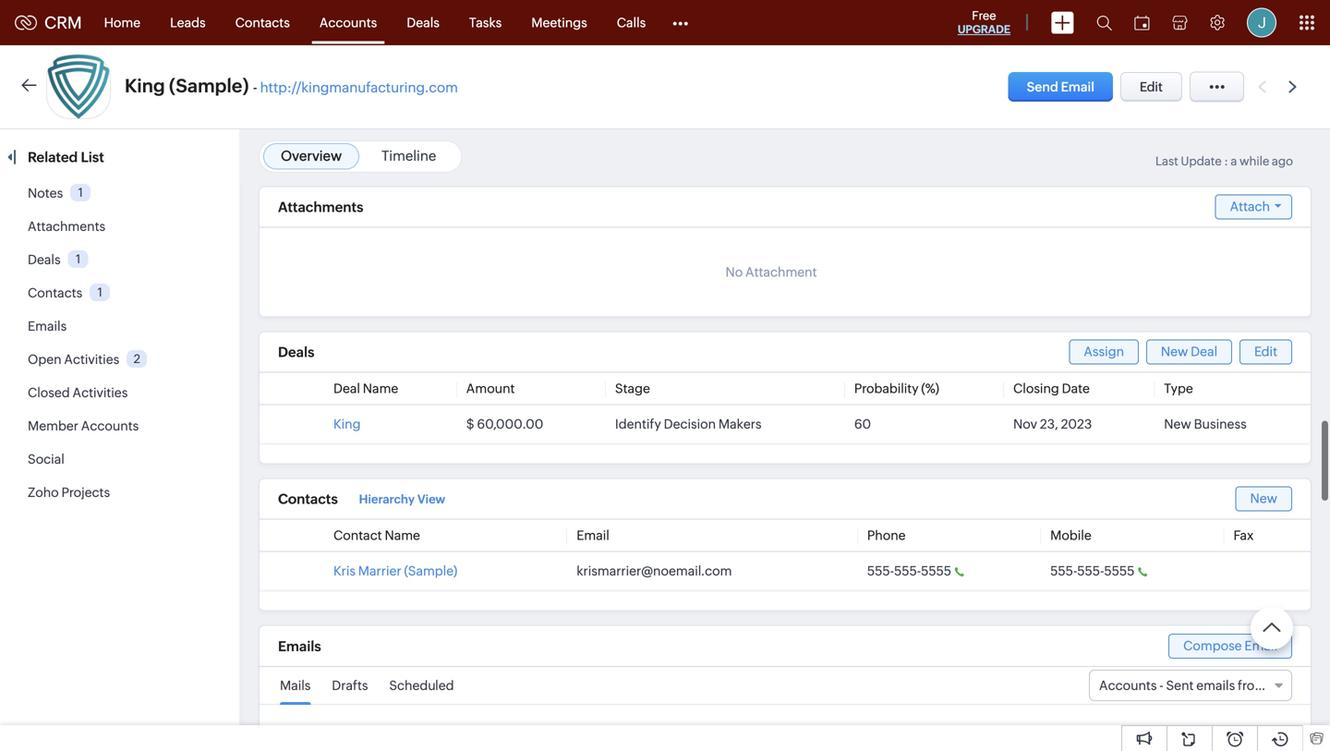 Task type: vqa. For each thing, say whether or not it's contained in the screenshot.
"5555" associated with foller-donette@noemail.com
no



Task type: locate. For each thing, give the bounding box(es) containing it.
555-555-5555 down phone link
[[868, 564, 952, 579]]

1
[[78, 186, 83, 199], [76, 252, 81, 266], [98, 285, 102, 299]]

2 vertical spatial new
[[1251, 491, 1278, 506]]

attachments down notes link
[[28, 219, 106, 234]]

4 555- from the left
[[1078, 564, 1105, 579]]

0 vertical spatial emails
[[28, 319, 67, 334]]

(sample) down leads link
[[169, 75, 249, 97]]

edit down calendar image
[[1140, 79, 1164, 94]]

while
[[1240, 154, 1270, 168]]

identify decision makers
[[615, 417, 762, 432]]

edit
[[1140, 79, 1164, 94], [1255, 344, 1278, 359]]

accounts down closed activities link
[[81, 419, 139, 433]]

email up from
[[1245, 639, 1278, 653]]

1 horizontal spatial accounts
[[320, 15, 377, 30]]

activities
[[64, 352, 119, 367], [73, 385, 128, 400]]

0 horizontal spatial accounts
[[81, 419, 139, 433]]

contacts up emails link
[[28, 286, 82, 300]]

name
[[363, 381, 399, 396], [385, 528, 420, 543]]

email inside send email button
[[1062, 79, 1095, 94]]

crm right the logo
[[44, 13, 82, 32]]

new for deal
[[1162, 344, 1189, 359]]

- inside "king (sample) - http://kingmanufacturing.com"
[[253, 79, 257, 96]]

home link
[[89, 0, 155, 45]]

type
[[1165, 381, 1194, 396]]

king down deal name 'link'
[[334, 417, 361, 432]]

crm link
[[15, 13, 82, 32]]

phone
[[868, 528, 906, 543]]

send
[[1027, 79, 1059, 94]]

555-
[[868, 564, 895, 579], [895, 564, 922, 579], [1051, 564, 1078, 579], [1078, 564, 1105, 579]]

2 horizontal spatial accounts
[[1100, 678, 1158, 693]]

emails up open
[[28, 319, 67, 334]]

email right send
[[1062, 79, 1095, 94]]

2 555-555-5555 from the left
[[1051, 564, 1135, 579]]

emails
[[1197, 678, 1236, 693]]

mails
[[280, 678, 311, 693]]

amount
[[467, 381, 515, 396]]

deals link down attachments 'link'
[[28, 252, 61, 267]]

contacts link up emails link
[[28, 286, 82, 300]]

1 vertical spatial emails
[[278, 639, 321, 655]]

2023
[[1062, 417, 1093, 432]]

Other Modules field
[[661, 8, 701, 37]]

0 horizontal spatial edit
[[1140, 79, 1164, 94]]

1 horizontal spatial email
[[1062, 79, 1095, 94]]

0 horizontal spatial attachments
[[28, 219, 106, 234]]

http://kingmanufacturing.com
[[260, 79, 458, 96]]

1 horizontal spatial edit
[[1255, 344, 1278, 359]]

contacts
[[235, 15, 290, 30], [28, 286, 82, 300], [278, 491, 338, 508]]

emails link
[[28, 319, 67, 334]]

edit inside button
[[1140, 79, 1164, 94]]

0 horizontal spatial deal
[[334, 381, 360, 396]]

hierarchy view link
[[359, 488, 446, 511]]

0 vertical spatial deals link
[[392, 0, 455, 45]]

fax
[[1234, 528, 1255, 543]]

deal
[[1192, 344, 1218, 359], [334, 381, 360, 396]]

0 vertical spatial contacts link
[[221, 0, 305, 45]]

555-555-5555
[[868, 564, 952, 579], [1051, 564, 1135, 579]]

1 horizontal spatial emails
[[278, 639, 321, 655]]

1 for deals
[[76, 252, 81, 266]]

0 vertical spatial crm
[[44, 13, 82, 32]]

contacts link up "king (sample) - http://kingmanufacturing.com"
[[221, 0, 305, 45]]

1 up the open activities
[[98, 285, 102, 299]]

attachments down overview link
[[278, 199, 364, 215]]

new inside new link
[[1251, 491, 1278, 506]]

krismarrier@noemail.com
[[577, 564, 732, 579]]

0 vertical spatial accounts
[[320, 15, 377, 30]]

1 vertical spatial crm
[[1270, 678, 1299, 693]]

probability (%)
[[855, 381, 940, 396]]

1 horizontal spatial king
[[334, 417, 361, 432]]

name for contact name
[[385, 528, 420, 543]]

activities up member accounts link
[[73, 385, 128, 400]]

email for send email
[[1062, 79, 1095, 94]]

http://kingmanufacturing.com link
[[260, 79, 458, 96]]

2 horizontal spatial email
[[1245, 639, 1278, 653]]

0 horizontal spatial 5555
[[922, 564, 952, 579]]

social
[[28, 452, 64, 467]]

phone link
[[868, 528, 906, 543]]

email
[[1062, 79, 1095, 94], [577, 528, 610, 543], [1245, 639, 1278, 653]]

new deal link
[[1147, 340, 1233, 365]]

new up fax 'link'
[[1251, 491, 1278, 506]]

activities up closed activities link
[[64, 352, 119, 367]]

drafts
[[332, 678, 368, 693]]

nov 23, 2023
[[1014, 417, 1093, 432]]

send email
[[1027, 79, 1095, 94]]

0 horizontal spatial king
[[125, 75, 165, 97]]

new business
[[1165, 417, 1247, 432]]

new up type
[[1162, 344, 1189, 359]]

last
[[1156, 154, 1179, 168]]

1 horizontal spatial deal
[[1192, 344, 1218, 359]]

0 vertical spatial edit
[[1140, 79, 1164, 94]]

1 horizontal spatial attachments
[[278, 199, 364, 215]]

1 horizontal spatial crm
[[1270, 678, 1299, 693]]

date
[[1063, 381, 1091, 396]]

0 vertical spatial new
[[1162, 344, 1189, 359]]

-
[[253, 79, 257, 96], [1160, 678, 1164, 693]]

type link
[[1165, 381, 1194, 396]]

accounts up the http://kingmanufacturing.com
[[320, 15, 377, 30]]

2 vertical spatial 1
[[98, 285, 102, 299]]

business
[[1195, 417, 1247, 432]]

zoho
[[28, 485, 59, 500]]

2 vertical spatial accounts
[[1100, 678, 1158, 693]]

0 vertical spatial contacts
[[235, 15, 290, 30]]

(sample) right marrier
[[404, 564, 458, 579]]

0 vertical spatial name
[[363, 381, 399, 396]]

1 down attachments 'link'
[[76, 252, 81, 266]]

no
[[726, 265, 743, 280]]

0 vertical spatial (sample)
[[169, 75, 249, 97]]

1 vertical spatial new
[[1165, 417, 1192, 432]]

2 vertical spatial deals
[[278, 344, 315, 361]]

1 horizontal spatial deals
[[278, 344, 315, 361]]

1 vertical spatial 1
[[76, 252, 81, 266]]

3 555- from the left
[[1051, 564, 1078, 579]]

0 vertical spatial deal
[[1192, 344, 1218, 359]]

projects
[[61, 485, 110, 500]]

0 horizontal spatial deals
[[28, 252, 61, 267]]

0 horizontal spatial (sample)
[[169, 75, 249, 97]]

contacts up "king (sample) - http://kingmanufacturing.com"
[[235, 15, 290, 30]]

1 vertical spatial edit
[[1255, 344, 1278, 359]]

new down type link
[[1165, 417, 1192, 432]]

related list
[[28, 149, 107, 165]]

1 vertical spatial name
[[385, 528, 420, 543]]

contacts up contact
[[278, 491, 338, 508]]

1 vertical spatial activities
[[73, 385, 128, 400]]

emails up mails
[[278, 639, 321, 655]]

create menu image
[[1052, 12, 1075, 34]]

0 vertical spatial king
[[125, 75, 165, 97]]

2 5555 from the left
[[1105, 564, 1135, 579]]

2 vertical spatial email
[[1245, 639, 1278, 653]]

related
[[28, 149, 78, 165]]

edit right new deal
[[1255, 344, 1278, 359]]

timeline link
[[382, 148, 437, 164]]

1 horizontal spatial contacts link
[[221, 0, 305, 45]]

kris marrier (sample)
[[334, 564, 458, 579]]

accounts left sent
[[1100, 678, 1158, 693]]

king down home link
[[125, 75, 165, 97]]

1 vertical spatial contacts link
[[28, 286, 82, 300]]

1 horizontal spatial 555-555-5555
[[1051, 564, 1135, 579]]

member
[[28, 419, 79, 433]]

0 vertical spatial activities
[[64, 352, 119, 367]]

stage
[[615, 381, 651, 396]]

previous record image
[[1259, 81, 1267, 93]]

0 vertical spatial deals
[[407, 15, 440, 30]]

closed activities link
[[28, 385, 128, 400]]

accounts for accounts - sent emails from crm
[[1100, 678, 1158, 693]]

0 vertical spatial -
[[253, 79, 257, 96]]

0 vertical spatial email
[[1062, 79, 1095, 94]]

1 horizontal spatial 5555
[[1105, 564, 1135, 579]]

deal up type link
[[1192, 344, 1218, 359]]

marrier
[[358, 564, 402, 579]]

1 vertical spatial attachments
[[28, 219, 106, 234]]

contact
[[334, 528, 382, 543]]

new inside the new deal link
[[1162, 344, 1189, 359]]

1 horizontal spatial (sample)
[[404, 564, 458, 579]]

stage link
[[615, 381, 651, 396]]

crm right from
[[1270, 678, 1299, 693]]

1 vertical spatial king
[[334, 417, 361, 432]]

send email button
[[1009, 72, 1114, 102]]

email up krismarrier@noemail.com
[[577, 528, 610, 543]]

logo image
[[15, 15, 37, 30]]

0 horizontal spatial -
[[253, 79, 257, 96]]

1 vertical spatial deals
[[28, 252, 61, 267]]

decision
[[664, 417, 716, 432]]

tasks
[[469, 15, 502, 30]]

5555
[[922, 564, 952, 579], [1105, 564, 1135, 579]]

new link
[[1236, 487, 1293, 512]]

0 vertical spatial 1
[[78, 186, 83, 199]]

1 vertical spatial email
[[577, 528, 610, 543]]

accounts
[[320, 15, 377, 30], [81, 419, 139, 433], [1100, 678, 1158, 693]]

probability
[[855, 381, 919, 396]]

list
[[81, 149, 104, 165]]

555-555-5555 down "mobile"
[[1051, 564, 1135, 579]]

deals link left tasks
[[392, 0, 455, 45]]

1 vertical spatial deal
[[334, 381, 360, 396]]

1 vertical spatial deals link
[[28, 252, 61, 267]]

edit link
[[1240, 340, 1293, 365]]

deal up king link
[[334, 381, 360, 396]]

(sample)
[[169, 75, 249, 97], [404, 564, 458, 579]]

0 horizontal spatial 555-555-5555
[[868, 564, 952, 579]]

1 right notes
[[78, 186, 83, 199]]

email link
[[577, 528, 610, 543]]

1 vertical spatial contacts
[[28, 286, 82, 300]]

2 horizontal spatial deals
[[407, 15, 440, 30]]

1 horizontal spatial -
[[1160, 678, 1164, 693]]



Task type: describe. For each thing, give the bounding box(es) containing it.
free upgrade
[[958, 9, 1011, 36]]

identify
[[615, 417, 662, 432]]

sent
[[1167, 678, 1195, 693]]

overview link
[[281, 148, 342, 164]]

new deal
[[1162, 344, 1218, 359]]

notes link
[[28, 186, 63, 201]]

profile element
[[1237, 0, 1288, 45]]

member accounts
[[28, 419, 139, 433]]

2 555- from the left
[[895, 564, 922, 579]]

open
[[28, 352, 62, 367]]

meetings link
[[517, 0, 602, 45]]

update
[[1182, 154, 1223, 168]]

ago
[[1273, 154, 1294, 168]]

attachment
[[746, 265, 818, 280]]

activities for open activities
[[64, 352, 119, 367]]

search element
[[1086, 0, 1124, 45]]

0 horizontal spatial contacts link
[[28, 286, 82, 300]]

new for business
[[1165, 417, 1192, 432]]

king for king
[[334, 417, 361, 432]]

search image
[[1097, 15, 1113, 31]]

attachments link
[[28, 219, 106, 234]]

calls
[[617, 15, 646, 30]]

last update : a while ago
[[1156, 154, 1294, 168]]

attach link
[[1216, 195, 1293, 220]]

zoho projects
[[28, 485, 110, 500]]

free
[[973, 9, 997, 23]]

assign
[[1084, 344, 1125, 359]]

hierarchy
[[359, 493, 415, 507]]

kris marrier (sample) link
[[334, 564, 458, 579]]

contact name
[[334, 528, 420, 543]]

accounts link
[[305, 0, 392, 45]]

1 vertical spatial accounts
[[81, 419, 139, 433]]

fax link
[[1234, 528, 1255, 543]]

compose
[[1184, 639, 1243, 653]]

0 horizontal spatial crm
[[44, 13, 82, 32]]

upgrade
[[958, 23, 1011, 36]]

contact name link
[[334, 528, 420, 543]]

member accounts link
[[28, 419, 139, 433]]

closed
[[28, 385, 70, 400]]

leads
[[170, 15, 206, 30]]

$ 60,000.00
[[467, 417, 544, 432]]

23,
[[1041, 417, 1059, 432]]

assign link
[[1070, 340, 1140, 365]]

amount link
[[467, 381, 515, 396]]

1 for contacts
[[98, 285, 102, 299]]

meetings
[[532, 15, 588, 30]]

closing date
[[1014, 381, 1091, 396]]

1 5555 from the left
[[922, 564, 952, 579]]

2 vertical spatial contacts
[[278, 491, 338, 508]]

open activities link
[[28, 352, 119, 367]]

profile image
[[1248, 8, 1277, 37]]

0 horizontal spatial emails
[[28, 319, 67, 334]]

2
[[134, 352, 140, 366]]

tasks link
[[455, 0, 517, 45]]

$
[[467, 417, 475, 432]]

king link
[[334, 417, 361, 432]]

overview
[[281, 148, 342, 164]]

attach
[[1231, 199, 1271, 214]]

create menu element
[[1041, 0, 1086, 45]]

view
[[418, 493, 446, 507]]

compose email
[[1184, 639, 1278, 653]]

timeline
[[382, 148, 437, 164]]

home
[[104, 15, 141, 30]]

next record image
[[1289, 81, 1301, 93]]

60,000.00
[[477, 417, 544, 432]]

calendar image
[[1135, 15, 1151, 30]]

activities for closed activities
[[73, 385, 128, 400]]

0 vertical spatial attachments
[[278, 199, 364, 215]]

60
[[855, 417, 872, 432]]

leads link
[[155, 0, 221, 45]]

makers
[[719, 417, 762, 432]]

deal name link
[[334, 381, 399, 396]]

closed activities
[[28, 385, 128, 400]]

1 vertical spatial (sample)
[[404, 564, 458, 579]]

no attachment
[[726, 265, 818, 280]]

scheduled
[[389, 678, 454, 693]]

0 horizontal spatial email
[[577, 528, 610, 543]]

1 horizontal spatial deals link
[[392, 0, 455, 45]]

king for king (sample) - http://kingmanufacturing.com
[[125, 75, 165, 97]]

a
[[1231, 154, 1238, 168]]

deal name
[[334, 381, 399, 396]]

calls link
[[602, 0, 661, 45]]

accounts - sent emails from crm
[[1100, 678, 1299, 693]]

1 for notes
[[78, 186, 83, 199]]

hierarchy view
[[359, 493, 446, 507]]

1 555- from the left
[[868, 564, 895, 579]]

mobile link
[[1051, 528, 1092, 543]]

(%)
[[922, 381, 940, 396]]

1 vertical spatial -
[[1160, 678, 1164, 693]]

name for deal name
[[363, 381, 399, 396]]

open activities
[[28, 352, 119, 367]]

1 555-555-5555 from the left
[[868, 564, 952, 579]]

probability (%) link
[[855, 381, 940, 396]]

nov
[[1014, 417, 1038, 432]]

closing
[[1014, 381, 1060, 396]]

email for compose email
[[1245, 639, 1278, 653]]

0 horizontal spatial deals link
[[28, 252, 61, 267]]

accounts for accounts
[[320, 15, 377, 30]]

kris
[[334, 564, 356, 579]]

from
[[1239, 678, 1267, 693]]



